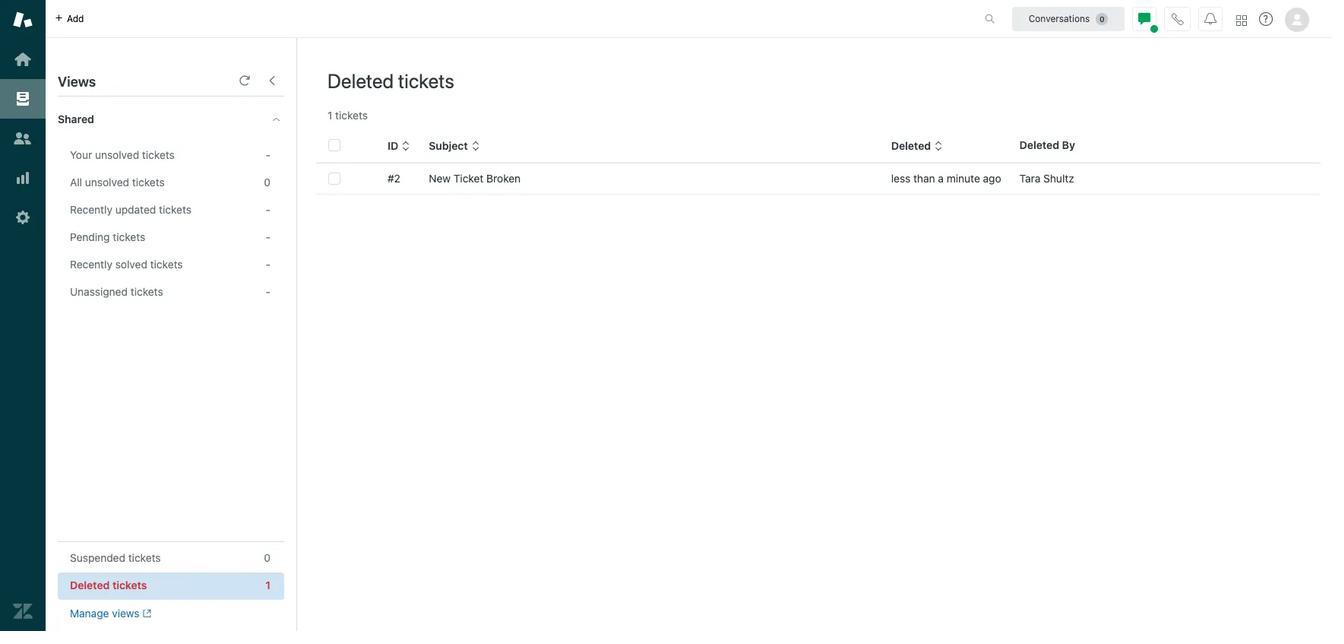 Task type: describe. For each thing, give the bounding box(es) containing it.
- for recently solved tickets
[[266, 258, 271, 271]]

new
[[429, 172, 451, 185]]

shared
[[58, 113, 94, 125]]

- for recently updated tickets
[[266, 203, 271, 216]]

views
[[58, 74, 96, 90]]

deleted button
[[892, 139, 944, 153]]

recently for recently solved tickets
[[70, 258, 113, 271]]

reporting image
[[13, 168, 33, 188]]

deleted up manage
[[70, 579, 110, 592]]

zendesk image
[[13, 601, 33, 621]]

views image
[[13, 89, 33, 109]]

manage
[[70, 607, 109, 620]]

solved
[[115, 258, 147, 271]]

get help image
[[1260, 12, 1274, 26]]

recently updated tickets
[[70, 203, 192, 216]]

new ticket broken
[[429, 172, 521, 185]]

than
[[914, 172, 936, 185]]

ticket
[[454, 172, 484, 185]]

id button
[[388, 139, 411, 153]]

conversations button
[[1013, 6, 1125, 31]]

subject
[[429, 139, 468, 152]]

tara
[[1020, 172, 1041, 185]]

admin image
[[13, 208, 33, 227]]

- for pending tickets
[[266, 230, 271, 243]]

(opens in a new tab) image
[[140, 609, 151, 618]]

unsolved for your
[[95, 148, 139, 161]]

all
[[70, 176, 82, 189]]

recently solved tickets
[[70, 258, 183, 271]]

shultz
[[1044, 172, 1075, 185]]

id
[[388, 139, 399, 152]]

add
[[67, 13, 84, 24]]

zendesk products image
[[1237, 15, 1248, 25]]

manage views link
[[70, 607, 151, 620]]

deleted left by
[[1020, 138, 1060, 151]]

deleted tickets for 1
[[70, 579, 147, 592]]

subject button
[[429, 139, 480, 153]]

customers image
[[13, 129, 33, 148]]

- for your unsolved tickets
[[266, 148, 271, 161]]

deleted inside button
[[892, 139, 932, 152]]

1 for 1 tickets
[[328, 109, 333, 122]]

refresh views pane image
[[239, 75, 251, 87]]

a
[[939, 172, 944, 185]]

broken
[[487, 172, 521, 185]]



Task type: vqa. For each thing, say whether or not it's contained in the screenshot.
and
no



Task type: locate. For each thing, give the bounding box(es) containing it.
1
[[328, 109, 333, 122], [266, 579, 271, 592]]

4 - from the top
[[266, 258, 271, 271]]

add button
[[46, 0, 93, 37]]

0 horizontal spatial deleted tickets
[[70, 579, 147, 592]]

shared heading
[[46, 97, 297, 142]]

get started image
[[13, 49, 33, 69]]

2 - from the top
[[266, 203, 271, 216]]

views
[[112, 607, 140, 620]]

0 vertical spatial 0
[[264, 176, 271, 189]]

0
[[264, 176, 271, 189], [264, 551, 271, 564]]

unsolved
[[95, 148, 139, 161], [85, 176, 129, 189]]

0 for all unsolved tickets
[[264, 176, 271, 189]]

suspended tickets
[[70, 551, 161, 564]]

#2
[[388, 172, 401, 185]]

ago
[[984, 172, 1002, 185]]

1 vertical spatial 0
[[264, 551, 271, 564]]

row
[[316, 163, 1322, 194]]

1 tickets
[[328, 109, 368, 122]]

1 0 from the top
[[264, 176, 271, 189]]

pending tickets
[[70, 230, 145, 243]]

less
[[892, 172, 911, 185]]

1 horizontal spatial deleted tickets
[[328, 69, 455, 92]]

recently down pending on the top of the page
[[70, 258, 113, 271]]

recently up pending on the top of the page
[[70, 203, 113, 216]]

-
[[266, 148, 271, 161], [266, 203, 271, 216], [266, 230, 271, 243], [266, 258, 271, 271], [266, 285, 271, 298]]

1 - from the top
[[266, 148, 271, 161]]

1 recently from the top
[[70, 203, 113, 216]]

suspended
[[70, 551, 125, 564]]

manage views
[[70, 607, 140, 620]]

updated
[[115, 203, 156, 216]]

deleted tickets for 1 tickets
[[328, 69, 455, 92]]

1 vertical spatial recently
[[70, 258, 113, 271]]

0 horizontal spatial 1
[[266, 579, 271, 592]]

3 - from the top
[[266, 230, 271, 243]]

your
[[70, 148, 92, 161]]

deleted tickets down suspended tickets
[[70, 579, 147, 592]]

1 vertical spatial unsolved
[[85, 176, 129, 189]]

collapse views pane image
[[266, 75, 278, 87]]

minute
[[947, 172, 981, 185]]

0 vertical spatial 1
[[328, 109, 333, 122]]

unsolved right all
[[85, 176, 129, 189]]

tara shultz
[[1020, 172, 1075, 185]]

by
[[1063, 138, 1076, 151]]

2 recently from the top
[[70, 258, 113, 271]]

1 horizontal spatial 1
[[328, 109, 333, 122]]

0 vertical spatial recently
[[70, 203, 113, 216]]

recently
[[70, 203, 113, 216], [70, 258, 113, 271]]

conversations
[[1029, 13, 1091, 24]]

notifications image
[[1205, 13, 1217, 25]]

0 vertical spatial unsolved
[[95, 148, 139, 161]]

row containing #2
[[316, 163, 1322, 194]]

1 vertical spatial deleted tickets
[[70, 579, 147, 592]]

your unsolved tickets
[[70, 148, 175, 161]]

1 vertical spatial 1
[[266, 579, 271, 592]]

recently for recently updated tickets
[[70, 203, 113, 216]]

0 for suspended tickets
[[264, 551, 271, 564]]

shared button
[[46, 97, 256, 142]]

less than a minute ago
[[892, 172, 1002, 185]]

deleted up the 1 tickets
[[328, 69, 394, 92]]

pending
[[70, 230, 110, 243]]

5 - from the top
[[266, 285, 271, 298]]

deleted up the less
[[892, 139, 932, 152]]

main element
[[0, 0, 46, 631]]

0 vertical spatial deleted tickets
[[328, 69, 455, 92]]

zendesk support image
[[13, 10, 33, 30]]

tickets
[[398, 69, 455, 92], [335, 109, 368, 122], [142, 148, 175, 161], [132, 176, 165, 189], [159, 203, 192, 216], [113, 230, 145, 243], [150, 258, 183, 271], [131, 285, 163, 298], [128, 551, 161, 564], [112, 579, 147, 592]]

button displays agent's chat status as online. image
[[1139, 13, 1151, 25]]

deleted tickets up the 1 tickets
[[328, 69, 455, 92]]

unsolved for all
[[85, 176, 129, 189]]

deleted
[[328, 69, 394, 92], [1020, 138, 1060, 151], [892, 139, 932, 152], [70, 579, 110, 592]]

unassigned tickets
[[70, 285, 163, 298]]

deleted by
[[1020, 138, 1076, 151]]

all unsolved tickets
[[70, 176, 165, 189]]

deleted tickets
[[328, 69, 455, 92], [70, 579, 147, 592]]

- for unassigned tickets
[[266, 285, 271, 298]]

unsolved up all unsolved tickets
[[95, 148, 139, 161]]

unassigned
[[70, 285, 128, 298]]

1 for 1
[[266, 579, 271, 592]]

2 0 from the top
[[264, 551, 271, 564]]



